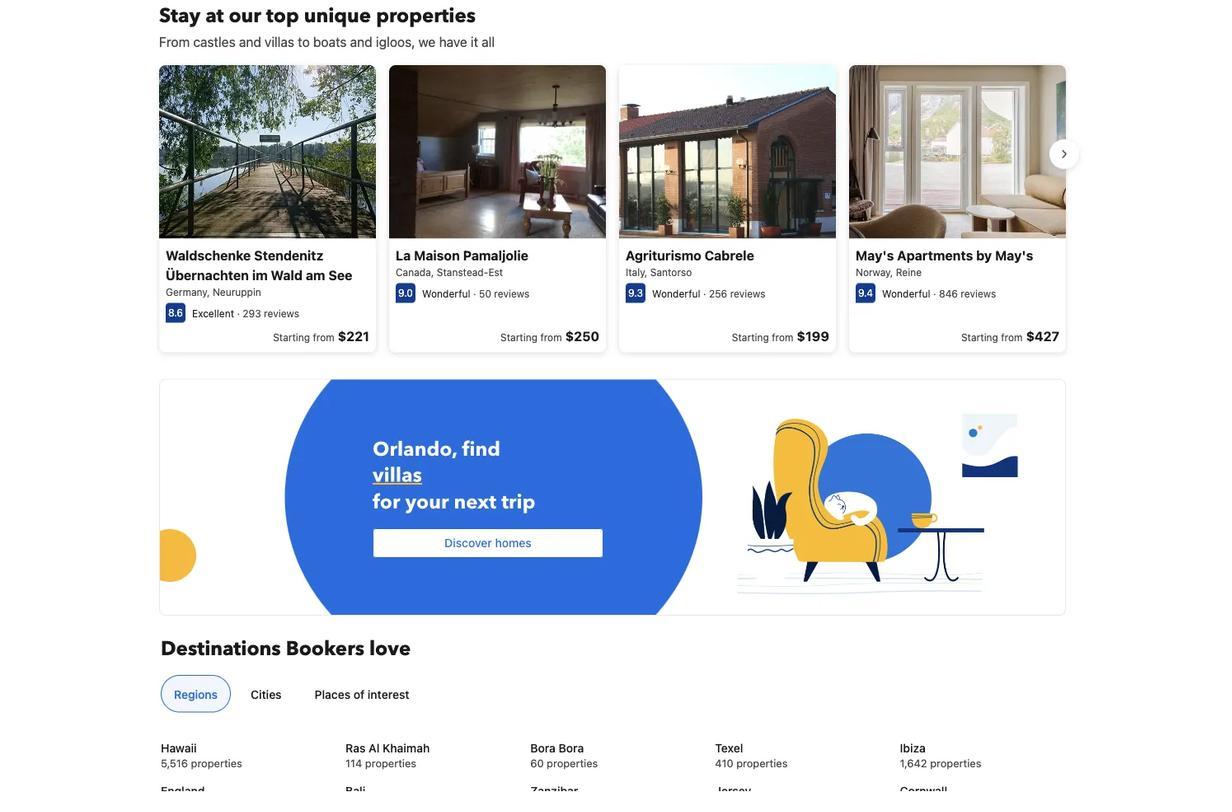 Task type: describe. For each thing, give the bounding box(es) containing it.
· for maison
[[473, 288, 476, 299]]

waldschenke
[[166, 247, 251, 263]]

ras
[[346, 741, 366, 755]]

ibiza link
[[900, 740, 1065, 756]]

discover homes
[[445, 537, 532, 550]]

starting from $221
[[273, 328, 369, 344]]

bora bora link
[[531, 740, 695, 756]]

cities
[[251, 688, 282, 701]]

from for $221
[[313, 332, 335, 343]]

destinations bookers love
[[161, 635, 411, 663]]

wonderful element for apartments
[[882, 288, 931, 299]]

by
[[977, 247, 992, 263]]

villas inside stay at our top unique properties from castles and villas to boats and igloos, we have it all
[[265, 34, 294, 50]]

see
[[329, 267, 353, 283]]

boats
[[313, 34, 347, 50]]

agriturismo
[[626, 247, 702, 263]]

starting for $427
[[962, 332, 999, 343]]

ibiza 1,642 properties
[[900, 741, 982, 769]]

410
[[715, 757, 734, 769]]

50
[[479, 288, 491, 299]]

starting from $199
[[732, 328, 830, 344]]

orlando, find villas for your next trip
[[373, 436, 536, 516]]

reviews for stendenitz
[[264, 308, 299, 319]]

italy,
[[626, 267, 648, 278]]

khaimah
[[383, 741, 430, 755]]

castles
[[193, 34, 236, 50]]

discover
[[445, 537, 492, 550]]

114
[[346, 757, 362, 769]]

places of interest
[[315, 688, 410, 701]]

our
[[229, 2, 261, 29]]

at
[[205, 2, 224, 29]]

9.0 element
[[396, 283, 416, 303]]

60
[[531, 757, 544, 769]]

your
[[405, 489, 449, 516]]

1 may's from the left
[[856, 247, 894, 263]]

9.3
[[628, 287, 643, 299]]

wonderful · 256 reviews
[[652, 288, 766, 299]]

hawaii 5,516 properties
[[161, 741, 242, 769]]

waldschenke stendenitz übernachten im wald am see germany, neuruppin
[[166, 247, 353, 298]]

am
[[306, 267, 325, 283]]

1,642
[[900, 757, 928, 769]]

to
[[298, 34, 310, 50]]

2 and from the left
[[350, 34, 373, 50]]

canada,
[[396, 267, 434, 278]]

9.3 element
[[626, 283, 646, 303]]

properties inside bora bora 60 properties
[[547, 757, 598, 769]]

$427
[[1026, 328, 1060, 344]]

excellent · 293 reviews
[[192, 308, 299, 319]]

1 bora from the left
[[531, 741, 556, 755]]

8.6 element
[[166, 303, 186, 323]]

neuruppin
[[213, 287, 261, 298]]

2 may's from the left
[[995, 247, 1034, 263]]

reviews for maison
[[494, 288, 530, 299]]

from for $427
[[1001, 332, 1023, 343]]

excellent
[[192, 308, 234, 319]]

wonderful · 50 reviews
[[422, 288, 530, 299]]

for
[[373, 489, 400, 516]]

starting from $250
[[501, 328, 600, 344]]

texel
[[715, 741, 743, 755]]

tab list containing regions
[[154, 675, 1065, 714]]

$221
[[338, 328, 369, 344]]

übernachten
[[166, 267, 249, 283]]

from
[[159, 34, 190, 50]]

interest
[[368, 688, 410, 701]]

ras al khaimah link
[[346, 740, 510, 756]]

est
[[489, 267, 503, 278]]

igloos,
[[376, 34, 415, 50]]

reine
[[896, 267, 922, 278]]

places of interest button
[[302, 675, 423, 713]]

from for $250
[[541, 332, 562, 343]]

unique
[[304, 2, 371, 29]]

$199
[[797, 328, 830, 344]]

wonderful for apartments
[[882, 288, 931, 299]]

properties inside ibiza 1,642 properties
[[930, 757, 982, 769]]

trip
[[502, 489, 536, 516]]

la maison pamaljolie canada, stanstead-est
[[396, 247, 529, 278]]

it
[[471, 34, 478, 50]]

santorso
[[651, 267, 692, 278]]



Task type: vqa. For each thing, say whether or not it's contained in the screenshot.


Task type: locate. For each thing, give the bounding box(es) containing it.
im
[[252, 267, 268, 283]]

reviews right 293
[[264, 308, 299, 319]]

5,516
[[161, 757, 188, 769]]

starting for $221
[[273, 332, 310, 343]]

· left 293
[[237, 308, 240, 319]]

main content
[[144, 0, 1080, 684]]

0 horizontal spatial may's
[[856, 247, 894, 263]]

9.4
[[858, 287, 873, 299]]

and right boats
[[350, 34, 373, 50]]

starting for $199
[[732, 332, 769, 343]]

wonderful element for cabrele
[[652, 288, 701, 299]]

0 horizontal spatial wonderful element
[[422, 288, 471, 299]]

1 starting from the left
[[273, 332, 310, 343]]

maison
[[414, 247, 460, 263]]

2 starting from the left
[[501, 332, 538, 343]]

properties down ibiza link at the right bottom of page
[[930, 757, 982, 769]]

reviews right 256 at top
[[730, 288, 766, 299]]

from for $199
[[772, 332, 794, 343]]

9.0
[[398, 287, 413, 299]]

starting down wonderful · 846 reviews
[[962, 332, 999, 343]]

bora bora 60 properties
[[531, 741, 598, 769]]

next
[[454, 489, 497, 516]]

we
[[419, 34, 436, 50]]

love
[[369, 635, 411, 663]]

1 from from the left
[[313, 332, 335, 343]]

wonderful element down the santorso
[[652, 288, 701, 299]]

tab list
[[154, 675, 1065, 714]]

reviews
[[494, 288, 530, 299], [730, 288, 766, 299], [961, 288, 996, 299], [264, 308, 299, 319]]

stay at our top unique properties from castles and villas to boats and igloos, we have it all
[[159, 2, 495, 50]]

wonderful element for maison
[[422, 288, 471, 299]]

· left 256 at top
[[704, 288, 706, 299]]

2 wonderful element from the left
[[652, 288, 701, 299]]

1 and from the left
[[239, 34, 261, 50]]

stanstead-
[[437, 267, 489, 278]]

regions button
[[161, 675, 231, 713]]

· left the 50
[[473, 288, 476, 299]]

wonderful down reine
[[882, 288, 931, 299]]

2 bora from the left
[[559, 741, 584, 755]]

wonderful down the santorso
[[652, 288, 701, 299]]

starting inside starting from $250
[[501, 332, 538, 343]]

1 horizontal spatial and
[[350, 34, 373, 50]]

starting inside starting from $199
[[732, 332, 769, 343]]

9.4 element
[[856, 283, 876, 303]]

cabrele
[[705, 247, 754, 263]]

starting for $250
[[501, 332, 538, 343]]

find
[[462, 436, 501, 463]]

293
[[243, 308, 261, 319]]

villas left to
[[265, 34, 294, 50]]

may's
[[856, 247, 894, 263], [995, 247, 1034, 263]]

4 from from the left
[[1001, 332, 1023, 343]]

· left the 846
[[934, 288, 937, 299]]

· for stendenitz
[[237, 308, 240, 319]]

reviews right the 846
[[961, 288, 996, 299]]

wonderful element
[[422, 288, 471, 299], [652, 288, 701, 299], [882, 288, 931, 299]]

stay
[[159, 2, 201, 29]]

stendenitz
[[254, 247, 324, 263]]

al
[[369, 741, 380, 755]]

may's up norway,
[[856, 247, 894, 263]]

0 horizontal spatial bora
[[531, 741, 556, 755]]

3 wonderful element from the left
[[882, 288, 931, 299]]

all
[[482, 34, 495, 50]]

256
[[709, 288, 728, 299]]

top
[[266, 2, 299, 29]]

region containing waldschenke stendenitz übernachten im wald am see
[[146, 59, 1080, 359]]

1 wonderful from the left
[[422, 288, 471, 299]]

bookers
[[286, 635, 364, 663]]

0 horizontal spatial and
[[239, 34, 261, 50]]

· for apartments
[[934, 288, 937, 299]]

may's right by
[[995, 247, 1034, 263]]

orlando,
[[373, 436, 457, 463]]

ibiza
[[900, 741, 926, 755]]

hawaii
[[161, 741, 197, 755]]

agriturismo cabrele italy, santorso
[[626, 247, 754, 278]]

1 vertical spatial villas
[[373, 462, 422, 490]]

from inside starting from $427
[[1001, 332, 1023, 343]]

texel link
[[715, 740, 880, 756]]

from left $250 at left
[[541, 332, 562, 343]]

hawaii link
[[161, 740, 325, 756]]

3 starting from the left
[[732, 332, 769, 343]]

reviews down est
[[494, 288, 530, 299]]

wonderful element down stanstead-
[[422, 288, 471, 299]]

main content containing stay at our top unique properties
[[144, 0, 1080, 684]]

wonderful down stanstead-
[[422, 288, 471, 299]]

2 from from the left
[[541, 332, 562, 343]]

from left $199 in the top of the page
[[772, 332, 794, 343]]

1 horizontal spatial may's
[[995, 247, 1034, 263]]

properties inside hawaii 5,516 properties
[[191, 757, 242, 769]]

· for cabrele
[[704, 288, 706, 299]]

may's apartments by may's norway, reine
[[856, 247, 1034, 278]]

villas inside the "orlando, find villas for your next trip"
[[373, 462, 422, 490]]

properties inside texel 410 properties
[[737, 757, 788, 769]]

homes
[[495, 537, 532, 550]]

starting down excellent · 293 reviews
[[273, 332, 310, 343]]

places
[[315, 688, 351, 701]]

wonderful element down reine
[[882, 288, 931, 299]]

bora
[[531, 741, 556, 755], [559, 741, 584, 755]]

3 from from the left
[[772, 332, 794, 343]]

starting from $427
[[962, 328, 1060, 344]]

1 horizontal spatial villas
[[373, 462, 422, 490]]

properties inside ras al khaimah 114 properties
[[365, 757, 417, 769]]

properties up 'we'
[[376, 2, 476, 29]]

8.6
[[168, 307, 183, 319]]

villas left next
[[373, 462, 422, 490]]

excellent element
[[192, 308, 234, 319]]

reviews for apartments
[[961, 288, 996, 299]]

·
[[473, 288, 476, 299], [704, 288, 706, 299], [934, 288, 937, 299], [237, 308, 240, 319]]

properties down "khaimah"
[[365, 757, 417, 769]]

$250
[[565, 328, 600, 344]]

la
[[396, 247, 411, 263]]

1 horizontal spatial bora
[[559, 741, 584, 755]]

from inside starting from $199
[[772, 332, 794, 343]]

and
[[239, 34, 261, 50], [350, 34, 373, 50]]

846
[[939, 288, 958, 299]]

properties right 60
[[547, 757, 598, 769]]

wonderful
[[422, 288, 471, 299], [652, 288, 701, 299], [882, 288, 931, 299]]

wonderful for cabrele
[[652, 288, 701, 299]]

and down our
[[239, 34, 261, 50]]

0 horizontal spatial wonderful
[[422, 288, 471, 299]]

region
[[146, 59, 1080, 359]]

from left $221
[[313, 332, 335, 343]]

properties down the texel
[[737, 757, 788, 769]]

2 horizontal spatial wonderful element
[[882, 288, 931, 299]]

2 wonderful from the left
[[652, 288, 701, 299]]

1 wonderful element from the left
[[422, 288, 471, 299]]

of
[[354, 688, 365, 701]]

reviews for cabrele
[[730, 288, 766, 299]]

0 vertical spatial villas
[[265, 34, 294, 50]]

3 wonderful from the left
[[882, 288, 931, 299]]

norway,
[[856, 267, 893, 278]]

starting inside starting from $221
[[273, 332, 310, 343]]

from left '$427'
[[1001, 332, 1023, 343]]

0 horizontal spatial villas
[[265, 34, 294, 50]]

1 horizontal spatial wonderful element
[[652, 288, 701, 299]]

4 starting from the left
[[962, 332, 999, 343]]

properties inside stay at our top unique properties from castles and villas to boats and igloos, we have it all
[[376, 2, 476, 29]]

starting down wonderful · 50 reviews
[[501, 332, 538, 343]]

starting
[[273, 332, 310, 343], [501, 332, 538, 343], [732, 332, 769, 343], [962, 332, 999, 343]]

destinations
[[161, 635, 281, 663]]

from inside starting from $221
[[313, 332, 335, 343]]

germany,
[[166, 287, 210, 298]]

pamaljolie
[[463, 247, 529, 263]]

from
[[313, 332, 335, 343], [541, 332, 562, 343], [772, 332, 794, 343], [1001, 332, 1023, 343]]

texel 410 properties
[[715, 741, 788, 769]]

have
[[439, 34, 467, 50]]

2 horizontal spatial wonderful
[[882, 288, 931, 299]]

from inside starting from $250
[[541, 332, 562, 343]]

1 horizontal spatial wonderful
[[652, 288, 701, 299]]

wonderful · 846 reviews
[[882, 288, 996, 299]]

apartments
[[897, 247, 974, 263]]

starting down the wonderful · 256 reviews
[[732, 332, 769, 343]]

properties
[[376, 2, 476, 29], [191, 757, 242, 769], [365, 757, 417, 769], [547, 757, 598, 769], [737, 757, 788, 769], [930, 757, 982, 769]]

wald
[[271, 267, 303, 283]]

wonderful for maison
[[422, 288, 471, 299]]

starting inside starting from $427
[[962, 332, 999, 343]]

ras al khaimah 114 properties
[[346, 741, 430, 769]]

properties down hawaii link
[[191, 757, 242, 769]]



